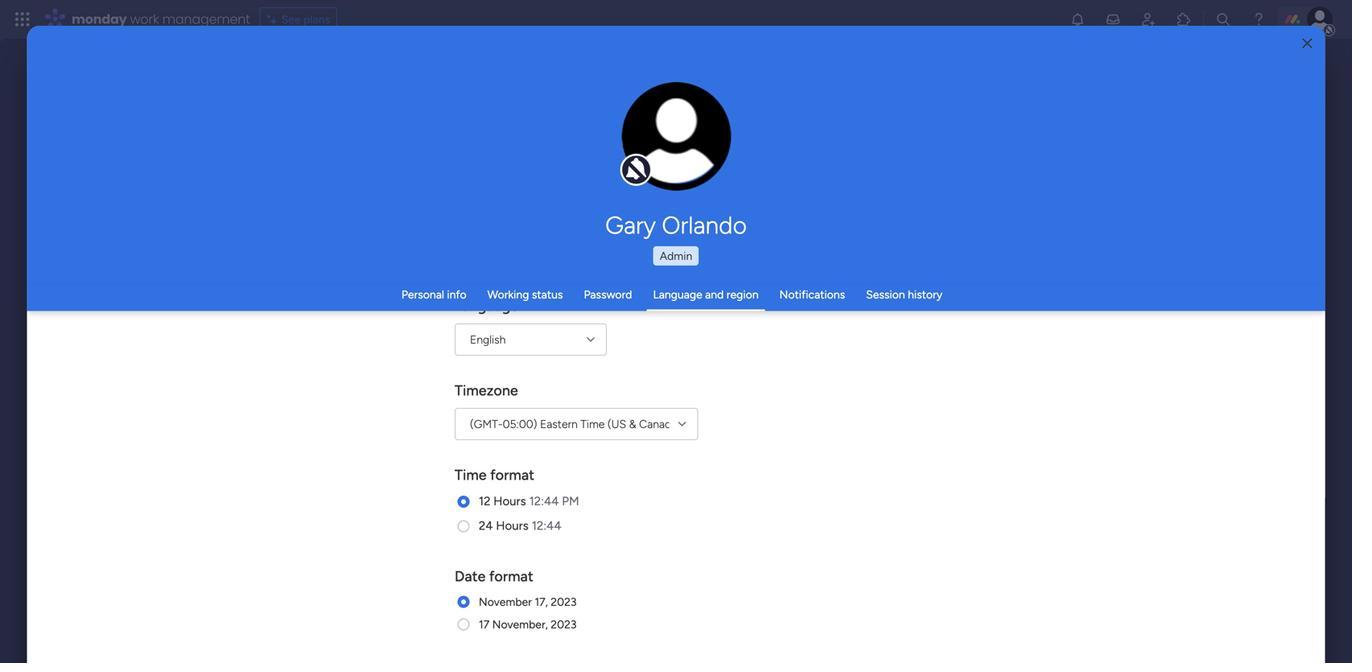 Task type: vqa. For each thing, say whether or not it's contained in the screenshot.
right the Session
no



Task type: locate. For each thing, give the bounding box(es) containing it.
see plans button
[[260, 7, 337, 31]]

12:44 for 12:44
[[532, 519, 562, 533]]

session history
[[866, 288, 943, 302]]

2023 right 17,
[[551, 595, 577, 609]]

format up 12 hours 12:44 pm
[[490, 467, 535, 484]]

language left and
[[653, 288, 703, 302]]

0 vertical spatial 2023
[[551, 595, 577, 609]]

12 hours 12:44 pm
[[479, 494, 580, 509]]

change profile picture
[[643, 145, 711, 172]]

language
[[653, 288, 703, 302], [455, 298, 519, 315]]

&
[[629, 417, 637, 431]]

12:44 left pm
[[530, 494, 559, 509]]

hours
[[494, 494, 526, 509], [496, 519, 529, 533]]

format up november
[[489, 568, 534, 585]]

1 vertical spatial 2023
[[551, 618, 577, 632]]

1 vertical spatial 12:44
[[532, 519, 562, 533]]

apps image
[[1176, 11, 1192, 27]]

2023
[[551, 595, 577, 609], [551, 618, 577, 632]]

format
[[490, 467, 535, 484], [489, 568, 534, 585]]

0 horizontal spatial language
[[455, 298, 519, 315]]

1 horizontal spatial language
[[653, 288, 703, 302]]

session
[[866, 288, 906, 302]]

format for time format
[[490, 467, 535, 484]]

monday
[[72, 10, 127, 28]]

1 vertical spatial format
[[489, 568, 534, 585]]

0 vertical spatial hours
[[494, 494, 526, 509]]

select product image
[[14, 11, 31, 27]]

2023 down november 17, 2023
[[551, 618, 577, 632]]

inbox image
[[1106, 11, 1122, 27]]

hours right the 24
[[496, 519, 529, 533]]

(gmt-05:00) eastern time (us & canada)
[[470, 417, 681, 431]]

24
[[479, 519, 493, 533]]

language and region link
[[653, 288, 759, 302]]

language and region
[[653, 288, 759, 302]]

notifications
[[780, 288, 846, 302]]

1 2023 from the top
[[551, 595, 577, 609]]

status
[[532, 288, 563, 302]]

november,
[[493, 618, 548, 632]]

(us
[[608, 417, 627, 431]]

1 vertical spatial hours
[[496, 519, 529, 533]]

pm
[[562, 494, 580, 509]]

17
[[479, 618, 490, 632]]

0 vertical spatial format
[[490, 467, 535, 484]]

picture
[[660, 159, 693, 172]]

close image
[[1303, 38, 1313, 49]]

management
[[162, 10, 250, 28]]

12:44
[[530, 494, 559, 509], [532, 519, 562, 533]]

2 2023 from the top
[[551, 618, 577, 632]]

time left (us
[[581, 417, 605, 431]]

24 hours 12:44
[[479, 519, 562, 533]]

password
[[584, 288, 632, 302]]

english
[[470, 333, 506, 347]]

1 vertical spatial time
[[455, 467, 487, 484]]

time format
[[455, 467, 535, 484]]

see
[[282, 12, 301, 26]]

12:44 down 12 hours 12:44 pm
[[532, 519, 562, 533]]

personal info
[[402, 288, 467, 302]]

05:00)
[[503, 417, 538, 431]]

time up 12
[[455, 467, 487, 484]]

working
[[488, 288, 529, 302]]

working status link
[[488, 288, 563, 302]]

gary orlando dialog
[[27, 26, 1326, 663]]

1 horizontal spatial time
[[581, 417, 605, 431]]

plans
[[304, 12, 330, 26]]

0 vertical spatial time
[[581, 417, 605, 431]]

language for language and region
[[653, 288, 703, 302]]

personal
[[402, 288, 444, 302]]

work
[[130, 10, 159, 28]]

time
[[581, 417, 605, 431], [455, 467, 487, 484]]

gary orlando
[[605, 211, 747, 240]]

history
[[908, 288, 943, 302]]

orlando
[[662, 211, 747, 240]]

language up english in the left of the page
[[455, 298, 519, 315]]

hours right 12
[[494, 494, 526, 509]]

monday work management
[[72, 10, 250, 28]]

0 vertical spatial 12:44
[[530, 494, 559, 509]]



Task type: describe. For each thing, give the bounding box(es) containing it.
help image
[[1251, 11, 1267, 27]]

notifications link
[[780, 288, 846, 302]]

canada)
[[640, 417, 681, 431]]

(gmt-
[[470, 417, 503, 431]]

date
[[455, 568, 486, 585]]

17 november, 2023
[[479, 618, 577, 632]]

region
[[727, 288, 759, 302]]

see plans
[[282, 12, 330, 26]]

search everything image
[[1216, 11, 1232, 27]]

session history link
[[866, 288, 943, 302]]

personal info link
[[402, 288, 467, 302]]

hours for 12 hours
[[494, 494, 526, 509]]

working status
[[488, 288, 563, 302]]

timezone
[[455, 382, 518, 399]]

notifications image
[[1070, 11, 1086, 27]]

gary orlando button
[[455, 211, 898, 240]]

12:44 for 12:44 pm
[[530, 494, 559, 509]]

info
[[447, 288, 467, 302]]

format for date format
[[489, 568, 534, 585]]

password link
[[584, 288, 632, 302]]

hours for 24 hours
[[496, 519, 529, 533]]

gary orlando image
[[1308, 6, 1333, 32]]

change
[[643, 145, 679, 158]]

profile
[[681, 145, 711, 158]]

admin
[[660, 249, 693, 263]]

and
[[705, 288, 724, 302]]

12
[[479, 494, 491, 509]]

november 17, 2023
[[479, 595, 577, 609]]

2023 for 17 november, 2023
[[551, 618, 577, 632]]

invite members image
[[1141, 11, 1157, 27]]

gary
[[605, 211, 656, 240]]

language for language
[[455, 298, 519, 315]]

17,
[[535, 595, 548, 609]]

change profile picture button
[[622, 82, 732, 192]]

2023 for november 17, 2023
[[551, 595, 577, 609]]

date format
[[455, 568, 534, 585]]

november
[[479, 595, 532, 609]]

eastern
[[540, 417, 578, 431]]

0 horizontal spatial time
[[455, 467, 487, 484]]



